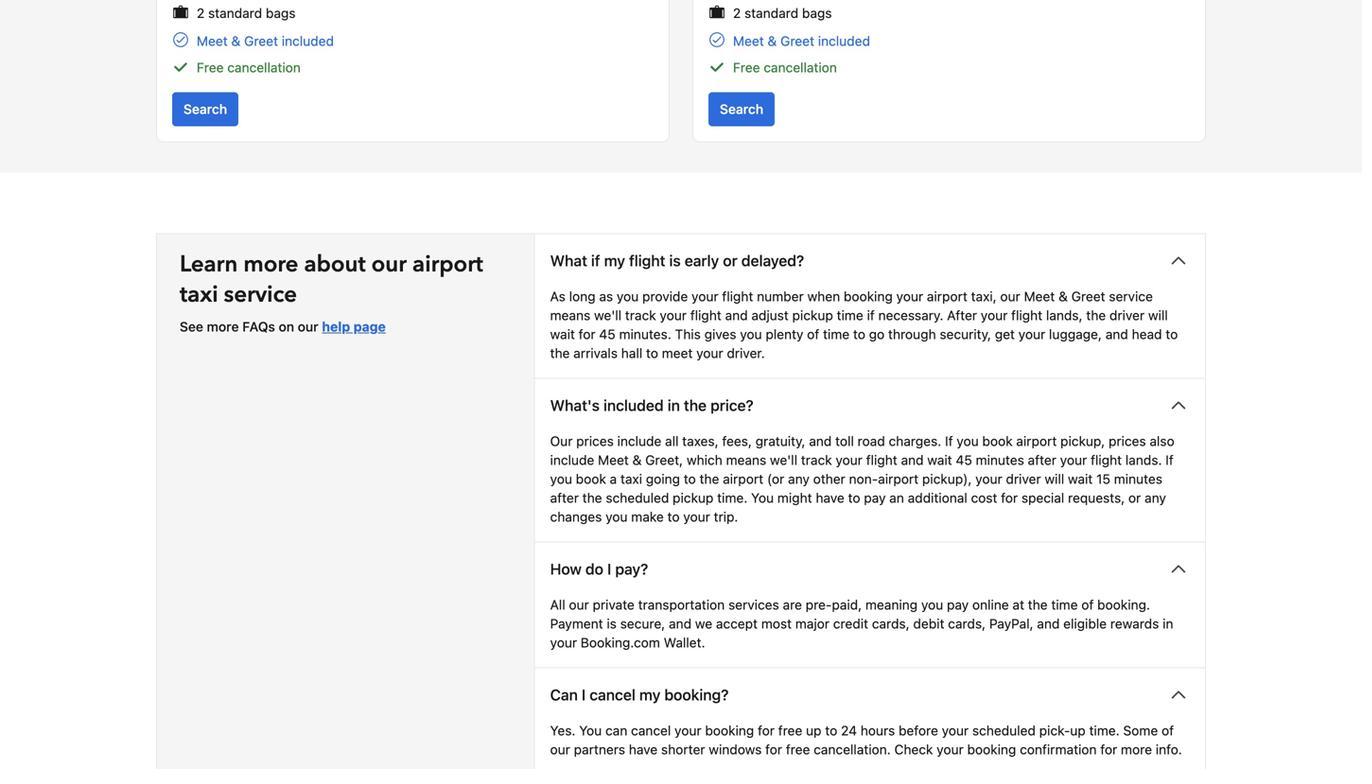 Task type: locate. For each thing, give the bounding box(es) containing it.
of inside as long as you provide your flight number when booking your airport taxi, our meet & greet service means we'll track your flight and adjust pickup time if necessary. after your flight lands, the driver will wait for 45 minutes. this gives you plenty of time to go through security, get your luggage, and head to the arrivals hall to meet your driver.
[[807, 326, 819, 342]]

45
[[599, 326, 616, 342], [956, 452, 972, 468]]

1 horizontal spatial up
[[1070, 723, 1086, 738]]

meet inside the our prices include all taxes, fees, gratuity, and toll road charges. if you book airport pickup, prices also include meet & greet, which means we'll track your flight and wait 45 minutes after your flight lands. if you book a taxi going to the airport (or any other non-airport pickup), your driver will wait 15 minutes after the scheduled pickup time. you might have to pay an additional cost for special requests, or any changes you make to your trip.
[[598, 452, 629, 468]]

1 vertical spatial track
[[801, 452, 832, 468]]

you up pickup),
[[957, 433, 979, 449]]

have down other
[[816, 490, 845, 506]]

of up eligible
[[1081, 597, 1094, 612]]

for up arrivals
[[579, 326, 596, 342]]

go
[[869, 326, 885, 342]]

will
[[1148, 307, 1168, 323], [1045, 471, 1064, 487]]

2 vertical spatial more
[[1121, 742, 1152, 757]]

track inside the our prices include all taxes, fees, gratuity, and toll road charges. if you book airport pickup, prices also include meet & greet, which means we'll track your flight and wait 45 minutes after your flight lands. if you book a taxi going to the airport (or any other non-airport pickup), your driver will wait 15 minutes after the scheduled pickup time. you might have to pay an additional cost for special requests, or any changes you make to your trip.
[[801, 452, 832, 468]]

0 vertical spatial have
[[816, 490, 845, 506]]

you left make at the left of the page
[[606, 509, 628, 525]]

time. left some
[[1089, 723, 1120, 738]]

taxi right a
[[621, 471, 642, 487]]

how
[[550, 560, 582, 578]]

1 vertical spatial booking
[[705, 723, 754, 738]]

to down minutes.
[[646, 345, 658, 361]]

private
[[593, 597, 635, 612]]

your up cost
[[975, 471, 1002, 487]]

0 horizontal spatial in
[[668, 396, 680, 414]]

our
[[371, 249, 407, 280], [1000, 289, 1020, 304], [298, 319, 319, 334], [569, 597, 589, 612], [550, 742, 570, 757]]

after up changes
[[550, 490, 579, 506]]

airport
[[412, 249, 483, 280], [927, 289, 968, 304], [1016, 433, 1057, 449], [723, 471, 764, 487], [878, 471, 919, 487]]

we'll
[[594, 307, 622, 323], [770, 452, 797, 468]]

airport inside as long as you provide your flight number when booking your airport taxi, our meet & greet service means we'll track your flight and adjust pickup time if necessary. after your flight lands, the driver will wait for 45 minutes. this gives you plenty of time to go through security, get your luggage, and head to the arrivals hall to meet your driver.
[[927, 289, 968, 304]]

additional
[[908, 490, 967, 506]]

meet & greet included for first the search button from left
[[197, 33, 334, 49]]

1 horizontal spatial 2 standard bags
[[733, 5, 832, 21]]

if inside as long as you provide your flight number when booking your airport taxi, our meet & greet service means we'll track your flight and adjust pickup time if necessary. after your flight lands, the driver will wait for 45 minutes. this gives you plenty of time to go through security, get your luggage, and head to the arrivals hall to meet your driver.
[[867, 307, 875, 323]]

0 horizontal spatial 45
[[599, 326, 616, 342]]

and down the transportation
[[669, 616, 692, 631]]

have inside yes. you can cancel your booking for free up to 24 hours before your scheduled pick-up time. some of our partners have shorter windows for free cancellation. check your booking confirmation for more info.
[[629, 742, 658, 757]]

cancel inside can i cancel my booking? dropdown button
[[590, 686, 636, 704]]

the up luggage,
[[1086, 307, 1106, 323]]

more right see
[[207, 319, 239, 334]]

1 vertical spatial will
[[1045, 471, 1064, 487]]

1 horizontal spatial we'll
[[770, 452, 797, 468]]

your up the necessary.
[[896, 289, 923, 304]]

about
[[304, 249, 366, 280]]

early
[[685, 252, 719, 270]]

help
[[322, 319, 350, 334]]

0 horizontal spatial wait
[[550, 326, 575, 342]]

you inside yes. you can cancel your booking for free up to 24 hours before your scheduled pick-up time. some of our partners have shorter windows for free cancellation. check your booking confirmation for more info.
[[579, 723, 602, 738]]

0 horizontal spatial driver
[[1006, 471, 1041, 487]]

0 vertical spatial track
[[625, 307, 656, 323]]

2 vertical spatial time
[[1051, 597, 1078, 612]]

1 horizontal spatial of
[[1081, 597, 1094, 612]]

i right can
[[582, 686, 586, 704]]

is left early
[[669, 252, 681, 270]]

adjust
[[751, 307, 789, 323]]

1 vertical spatial cancel
[[631, 723, 671, 738]]

when
[[807, 289, 840, 304]]

your down gives
[[696, 345, 723, 361]]

45 inside as long as you provide your flight number when booking your airport taxi, our meet & greet service means we'll track your flight and adjust pickup time if necessary. after your flight lands, the driver will wait for 45 minutes. this gives you plenty of time to go through security, get your luggage, and head to the arrivals hall to meet your driver.
[[599, 326, 616, 342]]

before
[[899, 723, 938, 738]]

taxi inside learn more about our airport taxi service see more faqs on our help page
[[180, 279, 218, 310]]

my left booking?
[[639, 686, 661, 704]]

0 horizontal spatial cards,
[[872, 616, 910, 631]]

price?
[[711, 396, 754, 414]]

track inside as long as you provide your flight number when booking your airport taxi, our meet & greet service means we'll track your flight and adjust pickup time if necessary. after your flight lands, the driver will wait for 45 minutes. this gives you plenty of time to go through security, get your luggage, and head to the arrivals hall to meet your driver.
[[625, 307, 656, 323]]

search for 2nd the search button
[[720, 101, 763, 117]]

0 horizontal spatial search
[[184, 101, 227, 117]]

1 vertical spatial of
[[1081, 597, 1094, 612]]

0 horizontal spatial prices
[[576, 433, 614, 449]]

0 horizontal spatial pickup
[[673, 490, 714, 506]]

0 vertical spatial my
[[604, 252, 625, 270]]

1 vertical spatial i
[[582, 686, 586, 704]]

pickup down when
[[792, 307, 833, 323]]

1 horizontal spatial in
[[1163, 616, 1173, 631]]

and
[[725, 307, 748, 323], [1106, 326, 1128, 342], [809, 433, 832, 449], [901, 452, 924, 468], [669, 616, 692, 631], [1037, 616, 1060, 631]]

are
[[783, 597, 802, 612]]

2 meet & greet included from the left
[[733, 33, 870, 49]]

service inside learn more about our airport taxi service see more faqs on our help page
[[224, 279, 297, 310]]

1 horizontal spatial more
[[243, 249, 298, 280]]

1 vertical spatial you
[[579, 723, 602, 738]]

0 horizontal spatial up
[[806, 723, 822, 738]]

yes. you can cancel your booking for free up to 24 hours before your scheduled pick-up time. some of our partners have shorter windows for free cancellation. check your booking confirmation for more info.
[[550, 723, 1182, 757]]

in inside dropdown button
[[668, 396, 680, 414]]

means
[[550, 307, 590, 323], [726, 452, 766, 468]]

wallet.
[[664, 635, 705, 650]]

1 horizontal spatial booking
[[844, 289, 893, 304]]

1 horizontal spatial service
[[1109, 289, 1153, 304]]

time. up trip.
[[717, 490, 748, 506]]

to left 24
[[825, 723, 837, 738]]

toll
[[835, 433, 854, 449]]

you
[[751, 490, 774, 506], [579, 723, 602, 738]]

0 horizontal spatial bags
[[266, 5, 296, 21]]

your down payment
[[550, 635, 577, 650]]

if inside what if my flight is early or delayed? dropdown button
[[591, 252, 600, 270]]

book up cost
[[982, 433, 1013, 449]]

time. inside the our prices include all taxes, fees, gratuity, and toll road charges. if you book airport pickup, prices also include meet & greet, which means we'll track your flight and wait 45 minutes after your flight lands. if you book a taxi going to the airport (or any other non-airport pickup), your driver will wait 15 minutes after the scheduled pickup time. you might have to pay an additional cost for special requests, or any changes you make to your trip.
[[717, 490, 748, 506]]

0 vertical spatial in
[[668, 396, 680, 414]]

include down our
[[550, 452, 594, 468]]

or
[[723, 252, 738, 270], [1128, 490, 1141, 506]]

any up the might
[[788, 471, 810, 487]]

2 standard from the left
[[745, 5, 799, 21]]

track
[[625, 307, 656, 323], [801, 452, 832, 468]]

if
[[591, 252, 600, 270], [867, 307, 875, 323]]

2 2 standard bags from the left
[[733, 5, 832, 21]]

pay inside all our private transportation services are pre-paid, meaning you pay online at the time of booking. payment is secure, and we accept most major credit cards, debit cards, paypal, and eligible rewards in your booking.com wallet.
[[947, 597, 969, 612]]

what's included in the price? element
[[535, 432, 1205, 542]]

gratuity,
[[756, 433, 805, 449]]

your down taxi,
[[981, 307, 1008, 323]]

means inside the our prices include all taxes, fees, gratuity, and toll road charges. if you book airport pickup, prices also include meet & greet, which means we'll track your flight and wait 45 minutes after your flight lands. if you book a taxi going to the airport (or any other non-airport pickup), your driver will wait 15 minutes after the scheduled pickup time. you might have to pay an additional cost for special requests, or any changes you make to your trip.
[[726, 452, 766, 468]]

1 vertical spatial means
[[726, 452, 766, 468]]

have inside the our prices include all taxes, fees, gratuity, and toll road charges. if you book airport pickup, prices also include meet & greet, which means we'll track your flight and wait 45 minutes after your flight lands. if you book a taxi going to the airport (or any other non-airport pickup), your driver will wait 15 minutes after the scheduled pickup time. you might have to pay an additional cost for special requests, or any changes you make to your trip.
[[816, 490, 845, 506]]

for inside the our prices include all taxes, fees, gratuity, and toll road charges. if you book airport pickup, prices also include meet & greet, which means we'll track your flight and wait 45 minutes after your flight lands. if you book a taxi going to the airport (or any other non-airport pickup), your driver will wait 15 minutes after the scheduled pickup time. you might have to pay an additional cost for special requests, or any changes you make to your trip.
[[1001, 490, 1018, 506]]

1 horizontal spatial track
[[801, 452, 832, 468]]

0 horizontal spatial standard
[[208, 5, 262, 21]]

1 free from the left
[[197, 60, 224, 75]]

in right rewards
[[1163, 616, 1173, 631]]

meet inside as long as you provide your flight number when booking your airport taxi, our meet & greet service means we'll track your flight and adjust pickup time if necessary. after your flight lands, the driver will wait for 45 minutes. this gives you plenty of time to go through security, get your luggage, and head to the arrivals hall to meet your driver.
[[1024, 289, 1055, 304]]

1 horizontal spatial scheduled
[[972, 723, 1036, 738]]

arrivals
[[573, 345, 618, 361]]

0 vertical spatial cancel
[[590, 686, 636, 704]]

0 horizontal spatial include
[[550, 452, 594, 468]]

1 vertical spatial more
[[207, 319, 239, 334]]

if right charges.
[[945, 433, 953, 449]]

have left shorter
[[629, 742, 658, 757]]

will inside the our prices include all taxes, fees, gratuity, and toll road charges. if you book airport pickup, prices also include meet & greet, which means we'll track your flight and wait 45 minutes after your flight lands. if you book a taxi going to the airport (or any other non-airport pickup), your driver will wait 15 minutes after the scheduled pickup time. you might have to pay an additional cost for special requests, or any changes you make to your trip.
[[1045, 471, 1064, 487]]

my up as
[[604, 252, 625, 270]]

to down non-
[[848, 490, 860, 506]]

my inside dropdown button
[[639, 686, 661, 704]]

0 vertical spatial of
[[807, 326, 819, 342]]

any down lands. on the bottom of page
[[1145, 490, 1166, 506]]

wait
[[550, 326, 575, 342], [927, 452, 952, 468], [1068, 471, 1093, 487]]

1 horizontal spatial cancellation
[[764, 60, 837, 75]]

our down yes.
[[550, 742, 570, 757]]

1 horizontal spatial 2
[[733, 5, 741, 21]]

bags
[[266, 5, 296, 21], [802, 5, 832, 21]]

services
[[728, 597, 779, 612]]

0 vertical spatial scheduled
[[606, 490, 669, 506]]

0 horizontal spatial time.
[[717, 490, 748, 506]]

service up faqs
[[224, 279, 297, 310]]

standard for 2nd the search button
[[745, 5, 799, 21]]

2 standard bags
[[197, 5, 296, 21], [733, 5, 832, 21]]

2 vertical spatial of
[[1162, 723, 1174, 738]]

more down some
[[1121, 742, 1152, 757]]

2 horizontal spatial of
[[1162, 723, 1174, 738]]

1 horizontal spatial means
[[726, 452, 766, 468]]

pickup,
[[1060, 433, 1105, 449]]

2 cancellation from the left
[[764, 60, 837, 75]]

& inside as long as you provide your flight number when booking your airport taxi, our meet & greet service means we'll track your flight and adjust pickup time if necessary. after your flight lands, the driver will wait for 45 minutes. this gives you plenty of time to go through security, get your luggage, and head to the arrivals hall to meet your driver.
[[1059, 289, 1068, 304]]

1 vertical spatial my
[[639, 686, 661, 704]]

track up minutes.
[[625, 307, 656, 323]]

1 horizontal spatial 45
[[956, 452, 972, 468]]

flight up gives
[[690, 307, 722, 323]]

2 horizontal spatial greet
[[1071, 289, 1105, 304]]

flight up provide
[[629, 252, 665, 270]]

you up partners
[[579, 723, 602, 738]]

how do i pay? element
[[535, 595, 1205, 667]]

scheduled inside yes. you can cancel your booking for free up to 24 hours before your scheduled pick-up time. some of our partners have shorter windows for free cancellation. check your booking confirmation for more info.
[[972, 723, 1036, 738]]

0 vertical spatial wait
[[550, 326, 575, 342]]

our right on
[[298, 319, 319, 334]]

cancellation for first the search button from left
[[227, 60, 301, 75]]

2 free from the left
[[733, 60, 760, 75]]

minutes up cost
[[976, 452, 1024, 468]]

0 vertical spatial you
[[751, 490, 774, 506]]

0 horizontal spatial minutes
[[976, 452, 1024, 468]]

2 up from the left
[[1070, 723, 1086, 738]]

help page link
[[322, 319, 386, 334]]

pick-
[[1039, 723, 1070, 738]]

means down fees, at the right bottom of the page
[[726, 452, 766, 468]]

for
[[579, 326, 596, 342], [1001, 490, 1018, 506], [758, 723, 775, 738], [765, 742, 782, 757], [1100, 742, 1117, 757]]

is inside all our private transportation services are pre-paid, meaning you pay online at the time of booking. payment is secure, and we accept most major credit cards, debit cards, paypal, and eligible rewards in your booking.com wallet.
[[607, 616, 617, 631]]

driver inside as long as you provide your flight number when booking your airport taxi, our meet & greet service means we'll track your flight and adjust pickup time if necessary. after your flight lands, the driver will wait for 45 minutes. this gives you plenty of time to go through security, get your luggage, and head to the arrivals hall to meet your driver.
[[1110, 307, 1145, 323]]

we'll down gratuity,
[[770, 452, 797, 468]]

1 horizontal spatial have
[[816, 490, 845, 506]]

wait left 15 in the bottom of the page
[[1068, 471, 1093, 487]]

more right learn
[[243, 249, 298, 280]]

1 horizontal spatial if
[[867, 307, 875, 323]]

paypal,
[[989, 616, 1033, 631]]

included
[[282, 33, 334, 49], [818, 33, 870, 49], [603, 396, 664, 414]]

and left eligible
[[1037, 616, 1060, 631]]

to right make at the left of the page
[[667, 509, 680, 525]]

is down private
[[607, 616, 617, 631]]

1 horizontal spatial you
[[751, 490, 774, 506]]

1 horizontal spatial included
[[603, 396, 664, 414]]

the up taxes,
[[684, 396, 707, 414]]

prices up lands. on the bottom of page
[[1109, 433, 1146, 449]]

transportation
[[638, 597, 725, 612]]

and up gives
[[725, 307, 748, 323]]

of right plenty
[[807, 326, 819, 342]]

meaning
[[865, 597, 918, 612]]

1 standard from the left
[[208, 5, 262, 21]]

1 meet & greet included from the left
[[197, 33, 334, 49]]

0 horizontal spatial 2
[[197, 5, 205, 21]]

0 vertical spatial any
[[788, 471, 810, 487]]

1 vertical spatial is
[[607, 616, 617, 631]]

minutes down lands. on the bottom of page
[[1114, 471, 1162, 487]]

to right head
[[1166, 326, 1178, 342]]

the inside the "what's included in the price?" dropdown button
[[684, 396, 707, 414]]

1 horizontal spatial my
[[639, 686, 661, 704]]

0 horizontal spatial cancellation
[[227, 60, 301, 75]]

cost
[[971, 490, 997, 506]]

or inside the our prices include all taxes, fees, gratuity, and toll road charges. if you book airport pickup, prices also include meet & greet, which means we'll track your flight and wait 45 minutes after your flight lands. if you book a taxi going to the airport (or any other non-airport pickup), your driver will wait 15 minutes after the scheduled pickup time. you might have to pay an additional cost for special requests, or any changes you make to your trip.
[[1128, 490, 1141, 506]]

partners
[[574, 742, 625, 757]]

2 search button from the left
[[708, 92, 775, 126]]

driver up head
[[1110, 307, 1145, 323]]

and down charges.
[[901, 452, 924, 468]]

i right do
[[607, 560, 611, 578]]

we'll down as
[[594, 307, 622, 323]]

0 vertical spatial pay
[[864, 490, 886, 506]]

0 horizontal spatial after
[[550, 490, 579, 506]]

our inside all our private transportation services are pre-paid, meaning you pay online at the time of booking. payment is secure, and we accept most major credit cards, debit cards, paypal, and eligible rewards in your booking.com wallet.
[[569, 597, 589, 612]]

of up info.
[[1162, 723, 1174, 738]]

scheduled up make at the left of the page
[[606, 490, 669, 506]]

driver up special
[[1006, 471, 1041, 487]]

1 vertical spatial in
[[1163, 616, 1173, 631]]

0 horizontal spatial taxi
[[180, 279, 218, 310]]

1 horizontal spatial i
[[607, 560, 611, 578]]

meet
[[197, 33, 228, 49], [733, 33, 764, 49], [1024, 289, 1055, 304], [598, 452, 629, 468]]

your inside all our private transportation services are pre-paid, meaning you pay online at the time of booking. payment is secure, and we accept most major credit cards, debit cards, paypal, and eligible rewards in your booking.com wallet.
[[550, 635, 577, 650]]

we'll inside the our prices include all taxes, fees, gratuity, and toll road charges. if you book airport pickup, prices also include meet & greet, which means we'll track your flight and wait 45 minutes after your flight lands. if you book a taxi going to the airport (or any other non-airport pickup), your driver will wait 15 minutes after the scheduled pickup time. you might have to pay an additional cost for special requests, or any changes you make to your trip.
[[770, 452, 797, 468]]

head
[[1132, 326, 1162, 342]]

if right the what
[[591, 252, 600, 270]]

to
[[853, 326, 865, 342], [1166, 326, 1178, 342], [646, 345, 658, 361], [684, 471, 696, 487], [848, 490, 860, 506], [667, 509, 680, 525], [825, 723, 837, 738]]

0 horizontal spatial scheduled
[[606, 490, 669, 506]]

you down (or
[[751, 490, 774, 506]]

search button
[[172, 92, 239, 126], [708, 92, 775, 126]]

our right taxi,
[[1000, 289, 1020, 304]]

0 horizontal spatial i
[[582, 686, 586, 704]]

the up changes
[[582, 490, 602, 506]]

meet & greet included
[[197, 33, 334, 49], [733, 33, 870, 49]]

for inside as long as you provide your flight number when booking your airport taxi, our meet & greet service means we'll track your flight and adjust pickup time if necessary. after your flight lands, the driver will wait for 45 minutes. this gives you plenty of time to go through security, get your luggage, and head to the arrivals hall to meet your driver.
[[579, 326, 596, 342]]

all
[[665, 433, 679, 449]]

service up head
[[1109, 289, 1153, 304]]

0 vertical spatial is
[[669, 252, 681, 270]]

2 search from the left
[[720, 101, 763, 117]]

more
[[243, 249, 298, 280], [207, 319, 239, 334], [1121, 742, 1152, 757]]

2 horizontal spatial wait
[[1068, 471, 1093, 487]]

1 vertical spatial wait
[[927, 452, 952, 468]]

if down also at the right bottom of the page
[[1166, 452, 1174, 468]]

cancel up can
[[590, 686, 636, 704]]

will inside as long as you provide your flight number when booking your airport taxi, our meet & greet service means we'll track your flight and adjust pickup time if necessary. after your flight lands, the driver will wait for 45 minutes. this gives you plenty of time to go through security, get your luggage, and head to the arrivals hall to meet your driver.
[[1148, 307, 1168, 323]]

1 horizontal spatial bags
[[802, 5, 832, 21]]

flight
[[629, 252, 665, 270], [722, 289, 753, 304], [690, 307, 722, 323], [1011, 307, 1043, 323], [866, 452, 897, 468], [1091, 452, 1122, 468]]

1 horizontal spatial greet
[[780, 33, 814, 49]]

service
[[224, 279, 297, 310], [1109, 289, 1153, 304]]

and left head
[[1106, 326, 1128, 342]]

1 search from the left
[[184, 101, 227, 117]]

0 horizontal spatial is
[[607, 616, 617, 631]]

if up go
[[867, 307, 875, 323]]

include up greet, in the bottom of the page
[[617, 433, 662, 449]]

fees,
[[722, 433, 752, 449]]

0 vertical spatial will
[[1148, 307, 1168, 323]]

1 horizontal spatial will
[[1148, 307, 1168, 323]]

after
[[1028, 452, 1057, 468], [550, 490, 579, 506]]

to down the which
[[684, 471, 696, 487]]

in up all in the bottom left of the page
[[668, 396, 680, 414]]

1 horizontal spatial pickup
[[792, 307, 833, 323]]

cards, down meaning
[[872, 616, 910, 631]]

standard for first the search button from left
[[208, 5, 262, 21]]

1 cancellation from the left
[[227, 60, 301, 75]]

0 horizontal spatial pay
[[864, 490, 886, 506]]

1 horizontal spatial is
[[669, 252, 681, 270]]

wait up arrivals
[[550, 326, 575, 342]]

greet
[[244, 33, 278, 49], [780, 33, 814, 49], [1071, 289, 1105, 304]]

0 horizontal spatial more
[[207, 319, 239, 334]]

pay
[[864, 490, 886, 506], [947, 597, 969, 612]]

what
[[550, 252, 587, 270]]

1 free cancellation from the left
[[197, 60, 301, 75]]

search
[[184, 101, 227, 117], [720, 101, 763, 117]]

2 free cancellation from the left
[[733, 60, 837, 75]]

necessary.
[[878, 307, 943, 323]]

0 horizontal spatial of
[[807, 326, 819, 342]]

track up other
[[801, 452, 832, 468]]

0 horizontal spatial meet & greet included
[[197, 33, 334, 49]]

is
[[669, 252, 681, 270], [607, 616, 617, 631]]

what if my flight is early or delayed?
[[550, 252, 804, 270]]

free left 24
[[778, 723, 802, 738]]

scheduled inside the our prices include all taxes, fees, gratuity, and toll road charges. if you book airport pickup, prices also include meet & greet, which means we'll track your flight and wait 45 minutes after your flight lands. if you book a taxi going to the airport (or any other non-airport pickup), your driver will wait 15 minutes after the scheduled pickup time. you might have to pay an additional cost for special requests, or any changes you make to your trip.
[[606, 490, 669, 506]]

in
[[668, 396, 680, 414], [1163, 616, 1173, 631]]

1 horizontal spatial wait
[[927, 452, 952, 468]]

1 cards, from the left
[[872, 616, 910, 631]]

going
[[646, 471, 680, 487]]

1 vertical spatial taxi
[[621, 471, 642, 487]]

for right cost
[[1001, 490, 1018, 506]]

booking
[[844, 289, 893, 304], [705, 723, 754, 738], [967, 742, 1016, 757]]

you
[[617, 289, 639, 304], [740, 326, 762, 342], [957, 433, 979, 449], [550, 471, 572, 487], [606, 509, 628, 525], [921, 597, 943, 612]]

can i cancel my booking? button
[[535, 668, 1205, 721]]

will up special
[[1045, 471, 1064, 487]]

will up head
[[1148, 307, 1168, 323]]

free left cancellation. on the bottom of page
[[786, 742, 810, 757]]

yes.
[[550, 723, 576, 738]]

road
[[858, 433, 885, 449]]

1 2 from the left
[[197, 5, 205, 21]]

1 vertical spatial we'll
[[770, 452, 797, 468]]

pay left an
[[864, 490, 886, 506]]

1 vertical spatial if
[[867, 307, 875, 323]]

you inside the our prices include all taxes, fees, gratuity, and toll road charges. if you book airport pickup, prices also include meet & greet, which means we'll track your flight and wait 45 minutes after your flight lands. if you book a taxi going to the airport (or any other non-airport pickup), your driver will wait 15 minutes after the scheduled pickup time. you might have to pay an additional cost for special requests, or any changes you make to your trip.
[[751, 490, 774, 506]]

1 horizontal spatial free cancellation
[[733, 60, 837, 75]]

0 vertical spatial means
[[550, 307, 590, 323]]

what's included in the price? button
[[535, 379, 1205, 432]]

free cancellation for first the search button from left
[[197, 60, 301, 75]]

1 vertical spatial 45
[[956, 452, 972, 468]]

info.
[[1156, 742, 1182, 757]]

pickup
[[792, 307, 833, 323], [673, 490, 714, 506]]

minutes.
[[619, 326, 671, 342]]

0 horizontal spatial greet
[[244, 33, 278, 49]]

up up confirmation at bottom
[[1070, 723, 1086, 738]]



Task type: vqa. For each thing, say whether or not it's contained in the screenshot.


Task type: describe. For each thing, give the bounding box(es) containing it.
your right before
[[942, 723, 969, 738]]

your right the check
[[937, 742, 964, 757]]

your up shorter
[[675, 723, 701, 738]]

your down pickup,
[[1060, 452, 1087, 468]]

1 horizontal spatial any
[[1145, 490, 1166, 506]]

0 vertical spatial free
[[778, 723, 802, 738]]

can
[[550, 686, 578, 704]]

debit
[[913, 616, 944, 631]]

shorter
[[661, 742, 705, 757]]

greet,
[[645, 452, 683, 468]]

learn more about our airport taxi service see more faqs on our help page
[[180, 249, 483, 334]]

45 inside the our prices include all taxes, fees, gratuity, and toll road charges. if you book airport pickup, prices also include meet & greet, which means we'll track your flight and wait 45 minutes after your flight lands. if you book a taxi going to the airport (or any other non-airport pickup), your driver will wait 15 minutes after the scheduled pickup time. you might have to pay an additional cost for special requests, or any changes you make to your trip.
[[956, 452, 972, 468]]

to inside yes. you can cancel your booking for free up to 24 hours before your scheduled pick-up time. some of our partners have shorter windows for free cancellation. check your booking confirmation for more info.
[[825, 723, 837, 738]]

can i cancel my booking? element
[[535, 721, 1205, 769]]

booking inside as long as you provide your flight number when booking your airport taxi, our meet & greet service means we'll track your flight and adjust pickup time if necessary. after your flight lands, the driver will wait for 45 minutes. this gives you plenty of time to go through security, get your luggage, and head to the arrivals hall to meet your driver.
[[844, 289, 893, 304]]

learn
[[180, 249, 238, 280]]

time inside all our private transportation services are pre-paid, meaning you pay online at the time of booking. payment is secure, and we accept most major credit cards, debit cards, paypal, and eligible rewards in your booking.com wallet.
[[1051, 597, 1078, 612]]

rewards
[[1110, 616, 1159, 631]]

flight down road
[[866, 452, 897, 468]]

online
[[972, 597, 1009, 612]]

we'll inside as long as you provide your flight number when booking your airport taxi, our meet & greet service means we'll track your flight and adjust pickup time if necessary. after your flight lands, the driver will wait for 45 minutes. this gives you plenty of time to go through security, get your luggage, and head to the arrivals hall to meet your driver.
[[594, 307, 622, 323]]

you inside all our private transportation services are pre-paid, meaning you pay online at the time of booking. payment is secure, and we accept most major credit cards, debit cards, paypal, and eligible rewards in your booking.com wallet.
[[921, 597, 943, 612]]

0 vertical spatial book
[[982, 433, 1013, 449]]

you up driver.
[[740, 326, 762, 342]]

as
[[599, 289, 613, 304]]

is inside what if my flight is early or delayed? dropdown button
[[669, 252, 681, 270]]

for up windows
[[758, 723, 775, 738]]

0 horizontal spatial if
[[945, 433, 953, 449]]

page
[[353, 319, 386, 334]]

as long as you provide your flight number when booking your airport taxi, our meet & greet service means we'll track your flight and adjust pickup time if necessary. after your flight lands, the driver will wait for 45 minutes. this gives you plenty of time to go through security, get your luggage, and head to the arrivals hall to meet your driver.
[[550, 289, 1178, 361]]

taxi,
[[971, 289, 997, 304]]

and left toll
[[809, 433, 832, 449]]

taxes,
[[682, 433, 719, 449]]

greet inside as long as you provide your flight number when booking your airport taxi, our meet & greet service means we'll track your flight and adjust pickup time if necessary. after your flight lands, the driver will wait for 45 minutes. this gives you plenty of time to go through security, get your luggage, and head to the arrivals hall to meet your driver.
[[1071, 289, 1105, 304]]

pickup inside as long as you provide your flight number when booking your airport taxi, our meet & greet service means we'll track your flight and adjust pickup time if necessary. after your flight lands, the driver will wait for 45 minutes. this gives you plenty of time to go through security, get your luggage, and head to the arrivals hall to meet your driver.
[[792, 307, 833, 323]]

windows
[[709, 742, 762, 757]]

you right as
[[617, 289, 639, 304]]

also
[[1150, 433, 1175, 449]]

lands.
[[1125, 452, 1162, 468]]

an
[[889, 490, 904, 506]]

get
[[995, 326, 1015, 342]]

booking?
[[664, 686, 729, 704]]

2 2 from the left
[[733, 5, 741, 21]]

flight inside dropdown button
[[629, 252, 665, 270]]

free cancellation for 2nd the search button
[[733, 60, 837, 75]]

as
[[550, 289, 566, 304]]

1 vertical spatial free
[[786, 742, 810, 757]]

0 vertical spatial more
[[243, 249, 298, 280]]

major
[[795, 616, 830, 631]]

1 search button from the left
[[172, 92, 239, 126]]

faqs
[[242, 319, 275, 334]]

confirmation
[[1020, 742, 1097, 757]]

might
[[777, 490, 812, 506]]

your left trip.
[[683, 509, 710, 525]]

i inside how do i pay? dropdown button
[[607, 560, 611, 578]]

accept
[[716, 616, 758, 631]]

what if my flight is early or delayed? element
[[535, 287, 1205, 378]]

taxi inside the our prices include all taxes, fees, gratuity, and toll road charges. if you book airport pickup, prices also include meet & greet, which means we'll track your flight and wait 45 minutes after your flight lands. if you book a taxi going to the airport (or any other non-airport pickup), your driver will wait 15 minutes after the scheduled pickup time. you might have to pay an additional cost for special requests, or any changes you make to your trip.
[[621, 471, 642, 487]]

make
[[631, 509, 664, 525]]

pay inside the our prices include all taxes, fees, gratuity, and toll road charges. if you book airport pickup, prices also include meet & greet, which means we'll track your flight and wait 45 minutes after your flight lands. if you book a taxi going to the airport (or any other non-airport pickup), your driver will wait 15 minutes after the scheduled pickup time. you might have to pay an additional cost for special requests, or any changes you make to your trip.
[[864, 490, 886, 506]]

secure,
[[620, 616, 665, 631]]

means inside as long as you provide your flight number when booking your airport taxi, our meet & greet service means we'll track your flight and adjust pickup time if necessary. after your flight lands, the driver will wait for 45 minutes. this gives you plenty of time to go through security, get your luggage, and head to the arrivals hall to meet your driver.
[[550, 307, 590, 323]]

what if my flight is early or delayed? button
[[535, 234, 1205, 287]]

security,
[[940, 326, 991, 342]]

charges.
[[889, 433, 941, 449]]

to left go
[[853, 326, 865, 342]]

0 horizontal spatial included
[[282, 33, 334, 49]]

1 2 standard bags from the left
[[197, 5, 296, 21]]

all
[[550, 597, 565, 612]]

the inside all our private transportation services are pre-paid, meaning you pay online at the time of booking. payment is secure, and we accept most major credit cards, debit cards, paypal, and eligible rewards in your booking.com wallet.
[[1028, 597, 1048, 612]]

on
[[279, 319, 294, 334]]

i inside can i cancel my booking? dropdown button
[[582, 686, 586, 704]]

airport inside learn more about our airport taxi service see more faqs on our help page
[[412, 249, 483, 280]]

what's
[[550, 396, 600, 414]]

for right confirmation at bottom
[[1100, 742, 1117, 757]]

1 up from the left
[[806, 723, 822, 738]]

0 vertical spatial minutes
[[976, 452, 1024, 468]]

booking.com
[[581, 635, 660, 650]]

flight up adjust
[[722, 289, 753, 304]]

most
[[761, 616, 792, 631]]

(or
[[767, 471, 784, 487]]

cancellation for 2nd the search button
[[764, 60, 837, 75]]

delayed?
[[741, 252, 804, 270]]

search for first the search button from left
[[184, 101, 227, 117]]

meet
[[662, 345, 693, 361]]

1 horizontal spatial if
[[1166, 452, 1174, 468]]

your right get on the top
[[1018, 326, 1045, 342]]

after
[[947, 307, 977, 323]]

can i cancel my booking?
[[550, 686, 729, 704]]

included inside the "what's included in the price?" dropdown button
[[603, 396, 664, 414]]

wait inside as long as you provide your flight number when booking your airport taxi, our meet & greet service means we'll track your flight and adjust pickup time if necessary. after your flight lands, the driver will wait for 45 minutes. this gives you plenty of time to go through security, get your luggage, and head to the arrivals hall to meet your driver.
[[550, 326, 575, 342]]

you down our
[[550, 471, 572, 487]]

1 vertical spatial time
[[823, 326, 850, 342]]

cancellation.
[[814, 742, 891, 757]]

check
[[894, 742, 933, 757]]

pay?
[[615, 560, 648, 578]]

2 vertical spatial booking
[[967, 742, 1016, 757]]

flight up 15 in the bottom of the page
[[1091, 452, 1122, 468]]

our prices include all taxes, fees, gratuity, and toll road charges. if you book airport pickup, prices also include meet & greet, which means we'll track your flight and wait 45 minutes after your flight lands. if you book a taxi going to the airport (or any other non-airport pickup), your driver will wait 15 minutes after the scheduled pickup time. you might have to pay an additional cost for special requests, or any changes you make to your trip.
[[550, 433, 1175, 525]]

meet & greet included for 2nd the search button
[[733, 33, 870, 49]]

0 horizontal spatial any
[[788, 471, 810, 487]]

through
[[888, 326, 936, 342]]

some
[[1123, 723, 1158, 738]]

more inside yes. you can cancel your booking for free up to 24 hours before your scheduled pick-up time. some of our partners have shorter windows for free cancellation. check your booking confirmation for more info.
[[1121, 742, 1152, 757]]

other
[[813, 471, 845, 487]]

1 bags from the left
[[266, 5, 296, 21]]

non-
[[849, 471, 878, 487]]

eligible
[[1063, 616, 1107, 631]]

booking.
[[1097, 597, 1150, 612]]

our
[[550, 433, 573, 449]]

your down provide
[[660, 307, 687, 323]]

provide
[[642, 289, 688, 304]]

& inside the our prices include all taxes, fees, gratuity, and toll road charges. if you book airport pickup, prices also include meet & greet, which means we'll track your flight and wait 45 minutes after your flight lands. if you book a taxi going to the airport (or any other non-airport pickup), your driver will wait 15 minutes after the scheduled pickup time. you might have to pay an additional cost for special requests, or any changes you make to your trip.
[[632, 452, 642, 468]]

1 vertical spatial after
[[550, 490, 579, 506]]

for right windows
[[765, 742, 782, 757]]

trip.
[[714, 509, 738, 525]]

which
[[687, 452, 722, 468]]

how do i pay?
[[550, 560, 648, 578]]

your down toll
[[836, 452, 863, 468]]

at
[[1013, 597, 1024, 612]]

or inside dropdown button
[[723, 252, 738, 270]]

2 cards, from the left
[[948, 616, 986, 631]]

special
[[1021, 490, 1064, 506]]

do
[[585, 560, 603, 578]]

1 vertical spatial include
[[550, 452, 594, 468]]

luggage,
[[1049, 326, 1102, 342]]

0 vertical spatial time
[[837, 307, 863, 323]]

we
[[695, 616, 712, 631]]

1 horizontal spatial include
[[617, 433, 662, 449]]

1 horizontal spatial after
[[1028, 452, 1057, 468]]

all our private transportation services are pre-paid, meaning you pay online at the time of booking. payment is secure, and we accept most major credit cards, debit cards, paypal, and eligible rewards in your booking.com wallet.
[[550, 597, 1173, 650]]

1 horizontal spatial minutes
[[1114, 471, 1162, 487]]

our inside as long as you provide your flight number when booking your airport taxi, our meet & greet service means we'll track your flight and adjust pickup time if necessary. after your flight lands, the driver will wait for 45 minutes. this gives you plenty of time to go through security, get your luggage, and head to the arrivals hall to meet your driver.
[[1000, 289, 1020, 304]]

flight up get on the top
[[1011, 307, 1043, 323]]

2 vertical spatial wait
[[1068, 471, 1093, 487]]

this
[[675, 326, 701, 342]]

lands,
[[1046, 307, 1083, 323]]

pickup inside the our prices include all taxes, fees, gratuity, and toll road charges. if you book airport pickup, prices also include meet & greet, which means we'll track your flight and wait 45 minutes after your flight lands. if you book a taxi going to the airport (or any other non-airport pickup), your driver will wait 15 minutes after the scheduled pickup time. you might have to pay an additional cost for special requests, or any changes you make to your trip.
[[673, 490, 714, 506]]

my inside dropdown button
[[604, 252, 625, 270]]

pre-
[[806, 597, 832, 612]]

24
[[841, 723, 857, 738]]

of inside all our private transportation services are pre-paid, meaning you pay online at the time of booking. payment is secure, and we accept most major credit cards, debit cards, paypal, and eligible rewards in your booking.com wallet.
[[1081, 597, 1094, 612]]

in inside all our private transportation services are pre-paid, meaning you pay online at the time of booking. payment is secure, and we accept most major credit cards, debit cards, paypal, and eligible rewards in your booking.com wallet.
[[1163, 616, 1173, 631]]

see
[[180, 319, 203, 334]]

of inside yes. you can cancel your booking for free up to 24 hours before your scheduled pick-up time. some of our partners have shorter windows for free cancellation. check your booking confirmation for more info.
[[1162, 723, 1174, 738]]

your down early
[[692, 289, 719, 304]]

free for 2nd the search button
[[733, 60, 760, 75]]

our inside yes. you can cancel your booking for free up to 24 hours before your scheduled pick-up time. some of our partners have shorter windows for free cancellation. check your booking confirmation for more info.
[[550, 742, 570, 757]]

driver inside the our prices include all taxes, fees, gratuity, and toll road charges. if you book airport pickup, prices also include meet & greet, which means we'll track your flight and wait 45 minutes after your flight lands. if you book a taxi going to the airport (or any other non-airport pickup), your driver will wait 15 minutes after the scheduled pickup time. you might have to pay an additional cost for special requests, or any changes you make to your trip.
[[1006, 471, 1041, 487]]

0 horizontal spatial book
[[576, 471, 606, 487]]

0 horizontal spatial booking
[[705, 723, 754, 738]]

our right the about
[[371, 249, 407, 280]]

15
[[1096, 471, 1110, 487]]

requests,
[[1068, 490, 1125, 506]]

number
[[757, 289, 804, 304]]

2 horizontal spatial included
[[818, 33, 870, 49]]

2 prices from the left
[[1109, 433, 1146, 449]]

credit
[[833, 616, 868, 631]]

a
[[610, 471, 617, 487]]

1 prices from the left
[[576, 433, 614, 449]]

cancel inside yes. you can cancel your booking for free up to 24 hours before your scheduled pick-up time. some of our partners have shorter windows for free cancellation. check your booking confirmation for more info.
[[631, 723, 671, 738]]

changes
[[550, 509, 602, 525]]

hall
[[621, 345, 642, 361]]

free for first the search button from left
[[197, 60, 224, 75]]

service inside as long as you provide your flight number when booking your airport taxi, our meet & greet service means we'll track your flight and adjust pickup time if necessary. after your flight lands, the driver will wait for 45 minutes. this gives you plenty of time to go through security, get your luggage, and head to the arrivals hall to meet your driver.
[[1109, 289, 1153, 304]]

the down the which
[[700, 471, 719, 487]]

the left arrivals
[[550, 345, 570, 361]]

time. inside yes. you can cancel your booking for free up to 24 hours before your scheduled pick-up time. some of our partners have shorter windows for free cancellation. check your booking confirmation for more info.
[[1089, 723, 1120, 738]]

payment
[[550, 616, 603, 631]]

2 bags from the left
[[802, 5, 832, 21]]



